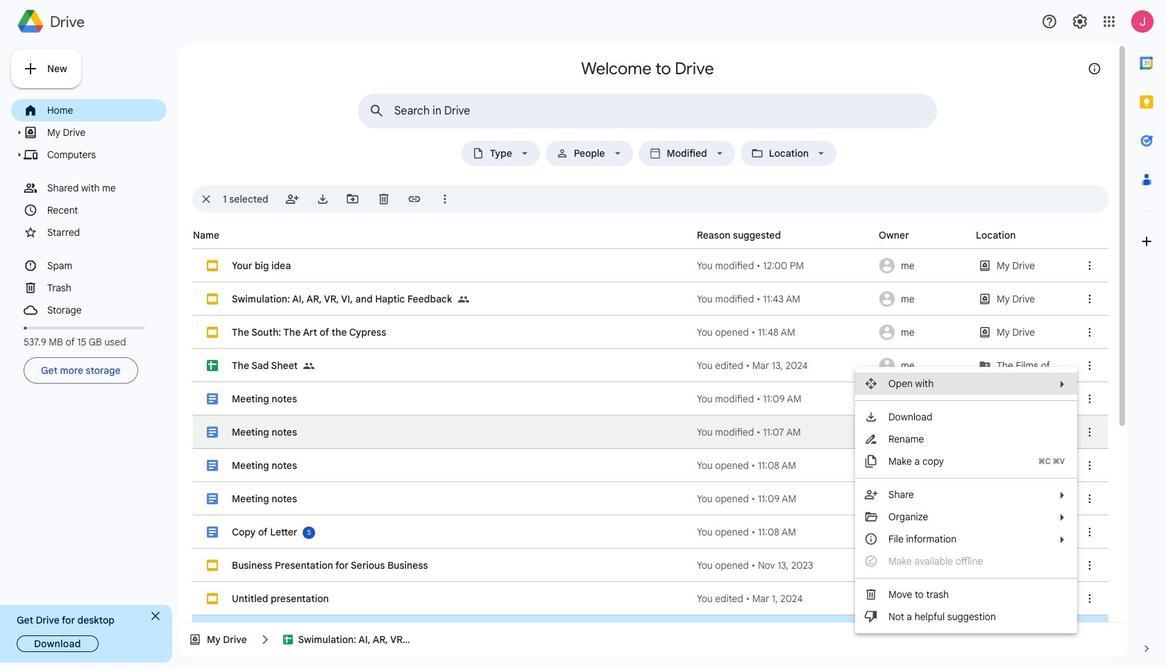 Task type: locate. For each thing, give the bounding box(es) containing it.
9 owned by me element from the top
[[875, 516, 972, 549]]

6 owned by me element from the top
[[875, 416, 972, 449]]

storage element
[[47, 301, 165, 319]]

cell
[[193, 249, 1108, 283], [193, 283, 1108, 316], [193, 316, 1108, 349], [193, 349, 1108, 383], [193, 383, 1108, 416], [193, 416, 1108, 449], [193, 449, 1108, 483], [193, 483, 1108, 516], [193, 516, 1108, 549], [193, 549, 1108, 583], [193, 583, 1108, 616], [193, 616, 1108, 649]]

starred items element
[[47, 224, 165, 242]]

file information element
[[889, 528, 1069, 551]]

owned by me element
[[875, 249, 972, 283], [875, 283, 972, 316], [875, 316, 972, 349], [875, 349, 972, 383], [875, 383, 972, 416], [875, 416, 972, 449], [875, 449, 972, 483], [875, 483, 972, 516], [875, 516, 972, 549], [875, 549, 972, 583], [875, 583, 972, 616]]

shared image
[[458, 283, 475, 316], [458, 294, 469, 306], [303, 349, 320, 383]]

owned by me element for you opened • nov 13, 2023 'element'
[[875, 549, 972, 583]]

menu item
[[864, 551, 1069, 573]]

10 owned by me element from the top
[[875, 549, 972, 583]]

1 cell from the top
[[193, 249, 1108, 283]]

rename element
[[889, 428, 1069, 451]]

google slides: your big idea element
[[232, 260, 291, 272]]

tab list
[[1128, 44, 1167, 630]]

you opened • 11:08 am element down you modified • 11:07 am element
[[697, 459, 875, 473]]

tree item
[[11, 99, 167, 122]]

4 cell from the top
[[193, 349, 1108, 383]]

google slides image for 2nd cell from the top of the page
[[207, 294, 218, 305]]

1 vertical spatial shared image
[[517, 616, 534, 649]]

modified element
[[664, 148, 710, 159]]

tree
[[11, 99, 167, 322]]

shared image inside icon
[[303, 361, 315, 372]]

support image
[[1042, 13, 1058, 30]]

3 owned by me element from the top
[[875, 316, 972, 349]]

1 horizontal spatial shared image
[[517, 616, 534, 649]]

2 google docs image from the top
[[207, 460, 218, 472]]

2 google docs: meeting notes element from the top
[[232, 426, 297, 439]]

you edited • mar 1, 2024 element
[[697, 592, 875, 606]]

google slides image for 11th cell
[[207, 594, 218, 605]]

1 google slides image from the top
[[207, 294, 218, 305]]

google docs: meeting notes element
[[232, 393, 297, 406], [232, 426, 297, 439], [232, 460, 297, 472], [232, 493, 297, 506]]

you opened • 11:09 am element
[[697, 492, 875, 506]]

1 owned by me element from the top
[[875, 249, 972, 283]]

share element
[[889, 484, 1069, 506]]

shared image for google slides: swimulation: ai, ar, vr, vi, and haptic feedback element
[[458, 283, 475, 316]]

google sheets image
[[207, 360, 218, 372]]

0 vertical spatial shared image
[[303, 361, 315, 372]]

owned by me element for you modified • 11:07 am element
[[875, 416, 972, 449]]

google docs: meeting notes element for you modified • 11:09 am element
[[232, 393, 297, 406]]

2 google slides image from the top
[[207, 327, 218, 338]]

2 owned by me element from the top
[[875, 283, 972, 316]]

4 owned by me element from the top
[[875, 349, 972, 383]]

spam element
[[47, 257, 165, 275]]

7 cell from the top
[[193, 449, 1108, 483]]

1 google docs: meeting notes element from the top
[[232, 393, 297, 406]]

download element
[[889, 406, 1069, 428]]

you modified • 11:09 am element
[[697, 392, 875, 406]]

shared image for google sheets: the sad sheet element
[[303, 349, 320, 383]]

you modified • 11:43 am element
[[697, 292, 875, 306]]

6 cell from the top
[[193, 416, 1108, 449]]

navigation
[[11, 99, 167, 387]]

3 google slides image from the top
[[207, 560, 218, 572]]

7 owned by me element from the top
[[875, 449, 972, 483]]

0 horizontal spatial shared image
[[303, 361, 315, 372]]

11 owned by me element from the top
[[875, 583, 972, 616]]

you opened • 11:08 am element down you opened • 11:09 am element
[[697, 526, 875, 540]]

owned by me element for you edited • mar 13, 2024 element
[[875, 349, 972, 383]]

you opened • 11:48 am element
[[697, 326, 875, 340]]

⌘c ⌘v element
[[1035, 451, 1069, 473]]

google slides image
[[207, 260, 218, 272]]

4 google slides image from the top
[[207, 594, 218, 605]]

owned by me element for you opened • 11:09 am element
[[875, 483, 972, 516]]

google slides: untitled presentation element
[[232, 593, 329, 606]]

owned by me element for 1st you opened • 11:08 am "element"
[[875, 449, 972, 483]]

google sheets: the sad sheet element
[[232, 360, 298, 372]]

1 vertical spatial you opened • 11:08 am element
[[697, 526, 875, 540]]

you opened • 11:08 am element
[[697, 459, 875, 473], [697, 526, 875, 540]]

shared image
[[303, 361, 315, 372], [517, 616, 534, 649]]

organize element
[[889, 506, 1069, 528]]

3 google docs image from the top
[[207, 494, 218, 505]]

0 vertical spatial you opened • 11:08 am element
[[697, 459, 875, 473]]

you modified • 11:07 am element
[[697, 426, 875, 440]]

type element
[[487, 148, 515, 159]]

2 you opened • 11:08 am element from the top
[[697, 526, 875, 540]]

google docs image
[[207, 394, 218, 405]]

google slides image
[[207, 294, 218, 305], [207, 327, 218, 338], [207, 560, 218, 572], [207, 594, 218, 605]]

8 owned by me element from the top
[[875, 483, 972, 516]]

google docs: meeting notes element for you modified • 11:07 am element
[[232, 426, 297, 439]]

google docs image
[[207, 427, 218, 438], [207, 460, 218, 472], [207, 494, 218, 505], [207, 527, 218, 538]]

4 google docs: meeting notes element from the top
[[232, 493, 297, 506]]

1 google docs image from the top
[[207, 427, 218, 438]]

5 owned by me element from the top
[[875, 383, 972, 416]]

google slides: the south: the art of the cypress element
[[232, 326, 386, 339]]

toolbar
[[1101, 44, 1119, 85]]



Task type: describe. For each thing, give the bounding box(es) containing it.
owned by me element for you edited • mar 1, 2024 'element'
[[875, 583, 972, 616]]

google slides: business presentation for serious business element
[[232, 560, 428, 572]]

you opened • nov 13, 2023 element
[[697, 559, 875, 573]]

swimulation: ai, ar, vr, vi, and haptic feedback - bar chart 1 shared google sheets element
[[232, 616, 517, 649]]

google docs image for google docs: meeting notes element for you opened • 11:09 am element
[[207, 494, 218, 505]]

location element
[[767, 148, 812, 159]]

move to trash element
[[889, 584, 1069, 606]]

close image
[[151, 613, 160, 621]]

owned by me element for you modified • 11:43 am element
[[875, 283, 972, 316]]

google docs: copy of letter element
[[232, 526, 297, 539]]

google docs image for google docs: meeting notes element corresponding to you modified • 11:07 am element
[[207, 427, 218, 438]]

items shared with me element
[[47, 179, 165, 197]]

3 cell from the top
[[193, 316, 1108, 349]]

google docs image for 2nd google docs: meeting notes element from the bottom
[[207, 460, 218, 472]]

5 cell from the top
[[193, 383, 1108, 416]]

10 cell from the top
[[193, 549, 1108, 583]]

owned by me element for you modified • 11:09 am element
[[875, 383, 972, 416]]

shared image inside icon
[[458, 294, 469, 306]]

4 google docs image from the top
[[207, 527, 218, 538]]

owned by me element for you opened • 11:48 am element
[[875, 316, 972, 349]]

google slides: swimulation: ai, ar, vr, vi, and haptic feedback element
[[232, 293, 452, 306]]

people element
[[571, 148, 608, 159]]

8 cell from the top
[[193, 483, 1108, 516]]

turn on offline options in settings element
[[889, 551, 1069, 573]]

owned by me element for first you opened • 11:08 am "element" from the bottom
[[875, 516, 972, 549]]

make a copy element
[[889, 451, 1069, 473]]

google slides image for 10th cell
[[207, 560, 218, 572]]

11 cell from the top
[[193, 583, 1108, 616]]

Search in Drive field
[[394, 104, 906, 118]]

owned by me element for you modified • 12:00 pm element
[[875, 249, 972, 283]]

trashed items element
[[47, 279, 165, 297]]

you edited • mar 13, 2024 element
[[697, 359, 875, 373]]

1 you opened • 11:08 am element from the top
[[697, 459, 875, 473]]

3 google docs: meeting notes element from the top
[[232, 460, 297, 472]]

my drive element
[[47, 124, 165, 142]]

google docs: meeting notes element for you opened • 11:09 am element
[[232, 493, 297, 506]]

2 cell from the top
[[193, 283, 1108, 316]]

not a helpful suggestion element
[[889, 606, 1069, 628]]

12 cell from the top
[[193, 616, 1108, 649]]

google slides image for 10th cell from the bottom of the page
[[207, 327, 218, 338]]

computers element
[[47, 146, 165, 164]]

you modified • 12:00 pm element
[[697, 259, 875, 273]]

recent items element
[[47, 201, 165, 219]]

open with element
[[889, 373, 1069, 395]]

9 cell from the top
[[193, 516, 1108, 549]]

home element
[[47, 101, 165, 119]]



Task type: vqa. For each thing, say whether or not it's contained in the screenshot.
Open with element
yes



